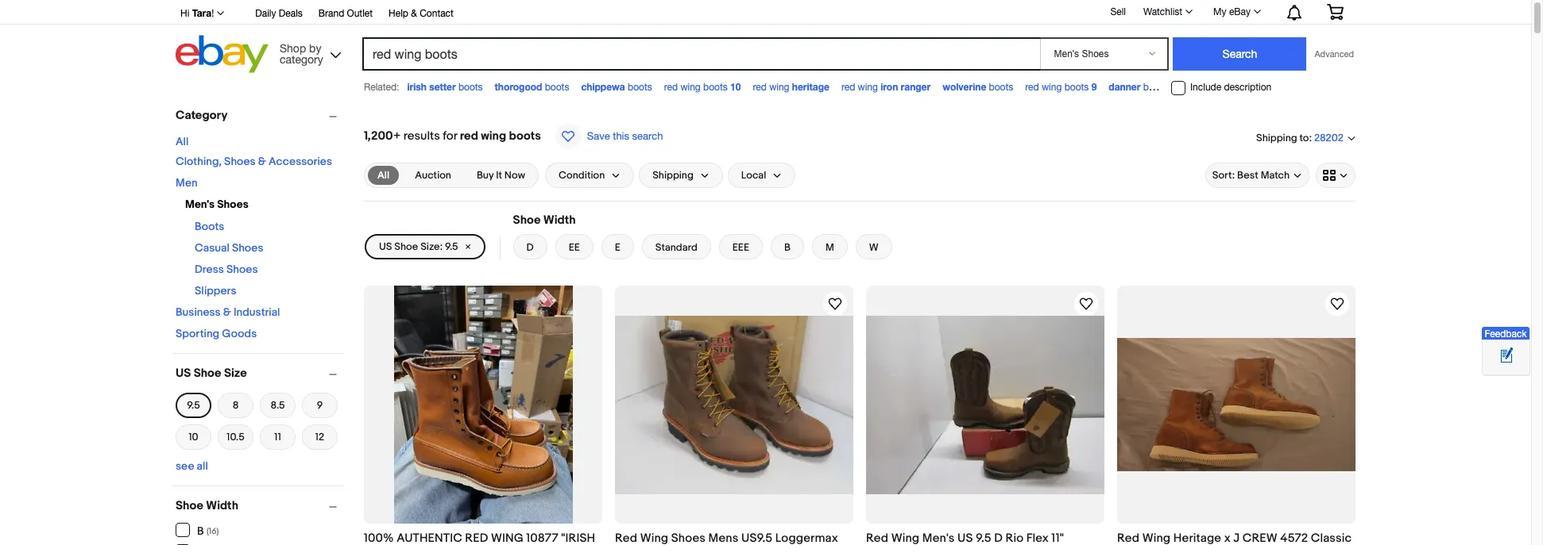 Task type: describe. For each thing, give the bounding box(es) containing it.
0 horizontal spatial all link
[[176, 135, 189, 149]]

shop by category button
[[273, 35, 344, 70]]

boots inside red wing boots 10
[[703, 82, 728, 93]]

0 horizontal spatial shoe width
[[176, 499, 238, 514]]

main content containing 1,200
[[358, 101, 1362, 546]]

10.5
[[227, 431, 245, 444]]

iron
[[881, 81, 898, 93]]

my ebay
[[1213, 6, 1251, 17]]

industrial
[[234, 306, 280, 319]]

tara
[[192, 7, 211, 19]]

men
[[176, 176, 198, 190]]

0 horizontal spatial 9
[[317, 400, 323, 412]]

sell
[[1110, 6, 1126, 17]]

shop by category banner
[[172, 0, 1356, 77]]

w
[[869, 242, 878, 254]]

m
[[825, 242, 834, 254]]

1 heading from the left
[[364, 532, 598, 546]]

boots
[[195, 220, 224, 234]]

size:
[[420, 241, 443, 253]]

d
[[526, 242, 534, 254]]

0 vertical spatial 10
[[730, 81, 741, 93]]

watchlist link
[[1135, 2, 1200, 21]]

shop by category
[[280, 42, 323, 66]]

help
[[389, 8, 408, 19]]

(16)
[[207, 526, 219, 537]]

brand outlet
[[318, 8, 373, 19]]

clothing, shoes & accessories men
[[176, 155, 332, 190]]

boots inside main content
[[509, 129, 541, 144]]

heading for red wing heritage x j crew 4572 classic round toe boots size 9.5d image
[[1117, 532, 1352, 546]]

shoe left size
[[194, 366, 221, 381]]

ee link
[[555, 234, 593, 260]]

watch red wing heritage x j crew 4572 classic round toe boots size 9.5d image
[[1328, 295, 1347, 314]]

1 vertical spatial 10
[[189, 431, 198, 444]]

save this search
[[587, 130, 663, 142]]

condition button
[[545, 163, 634, 188]]

clothing,
[[176, 155, 222, 168]]

0 vertical spatial width
[[543, 213, 576, 228]]

it
[[496, 169, 502, 182]]

ebay
[[1229, 6, 1251, 17]]

feedback
[[1485, 329, 1527, 340]]

save
[[587, 130, 610, 142]]

wolverine boots
[[943, 81, 1013, 93]]

red wing heritage x j crew 4572 classic round toe boots size 9.5d image
[[1117, 338, 1356, 472]]

match
[[1261, 169, 1290, 182]]

sort: best match button
[[1205, 163, 1309, 188]]

category
[[176, 108, 228, 123]]

sporting
[[176, 327, 219, 341]]

size
[[224, 366, 247, 381]]

include description
[[1190, 82, 1272, 93]]

us shoe size
[[176, 366, 247, 381]]

shoes inside clothing, shoes & accessories men
[[224, 155, 256, 168]]

help & contact
[[389, 8, 454, 19]]

red wing shoes mens us9.5 loggermax  steel toe waterproof brown 4417 image
[[615, 316, 853, 495]]

casual shoes link
[[195, 242, 263, 255]]

8 link
[[218, 392, 253, 420]]

account navigation
[[172, 0, 1356, 25]]

e
[[615, 242, 620, 254]]

wing for red wing boots 10
[[681, 82, 701, 93]]

watchlist
[[1143, 6, 1182, 17]]

1 horizontal spatial 9
[[1091, 81, 1097, 93]]

b for b
[[784, 242, 791, 254]]

shipping for shipping to : 28202
[[1256, 132, 1297, 144]]

9.5 inside main content
[[445, 241, 458, 253]]

shoe up d 'link'
[[513, 213, 541, 228]]

& for industrial
[[223, 306, 231, 319]]

daily
[[255, 8, 276, 19]]

28202
[[1314, 132, 1344, 145]]

boots link
[[195, 220, 224, 234]]

my ebay link
[[1205, 2, 1268, 21]]

8
[[233, 400, 239, 412]]

9.5 link
[[176, 392, 211, 420]]

related:
[[364, 82, 399, 93]]

e link
[[601, 234, 634, 260]]

men's
[[185, 198, 215, 211]]

red wing boots 10
[[664, 81, 741, 93]]

12
[[315, 431, 324, 444]]

chippewa boots
[[581, 81, 652, 93]]

goods
[[222, 327, 257, 341]]

8.5
[[271, 400, 285, 412]]

red wing boots 9
[[1025, 81, 1097, 93]]

see all
[[176, 460, 208, 474]]

red for red wing boots 10
[[664, 82, 678, 93]]

1 vertical spatial all link
[[368, 166, 399, 185]]

12 link
[[302, 424, 338, 452]]

us for us shoe size
[[176, 366, 191, 381]]

shoe left size:
[[394, 241, 418, 253]]

heading for "red wing men's us 9.5 d rio flex 11" waterproof safety toe western boots brown" image
[[866, 532, 1082, 546]]

red wing heritage
[[753, 81, 829, 93]]

listing options selector. gallery view selected. image
[[1323, 169, 1348, 182]]

10 link
[[176, 424, 211, 452]]

shoe width button
[[176, 499, 344, 514]]

wing for red wing iron ranger
[[858, 82, 878, 93]]

include
[[1190, 82, 1221, 93]]

shoes down casual shoes link
[[226, 263, 258, 277]]

boots inside danner boots
[[1143, 82, 1168, 93]]

slippers link
[[195, 284, 236, 298]]

outlet
[[347, 8, 373, 19]]

boots inside 'irish setter boots'
[[458, 82, 483, 93]]

daily deals link
[[255, 6, 303, 23]]

results
[[403, 129, 440, 144]]

your shopping cart image
[[1326, 4, 1344, 20]]

sporting goods link
[[176, 327, 257, 341]]

wolverine
[[943, 81, 986, 93]]



Task type: locate. For each thing, give the bounding box(es) containing it.
width up ee link
[[543, 213, 576, 228]]

daily deals
[[255, 8, 303, 19]]

red
[[664, 82, 678, 93], [753, 82, 767, 93], [841, 82, 855, 93], [1025, 82, 1039, 93], [1179, 82, 1193, 93], [460, 129, 478, 144]]

1 vertical spatial b
[[197, 525, 204, 538]]

b inside main content
[[784, 242, 791, 254]]

shoes up dress shoes link
[[232, 242, 263, 255]]

boots inside wolverine boots
[[989, 82, 1013, 93]]

None submit
[[1173, 37, 1307, 71]]

boots down search for anything "text field"
[[703, 82, 728, 93]]

1 vertical spatial all
[[377, 169, 390, 182]]

now
[[504, 169, 525, 182]]

b left "(16)"
[[197, 525, 204, 538]]

1 vertical spatial us
[[176, 366, 191, 381]]

boots up now
[[509, 129, 541, 144]]

heritage
[[792, 81, 829, 93]]

2 heading from the left
[[615, 532, 838, 546]]

9 up "12"
[[317, 400, 323, 412]]

wing down search for anything "text field"
[[681, 82, 701, 93]]

red for red wing boots
[[1179, 82, 1193, 93]]

shoes up boots
[[217, 198, 249, 211]]

wing left description
[[1196, 82, 1216, 93]]

men's shoes
[[185, 198, 249, 211]]

shoe up b (16)
[[176, 499, 203, 514]]

1 vertical spatial shipping
[[653, 169, 694, 182]]

shoe width inside main content
[[513, 213, 576, 228]]

all link
[[176, 135, 189, 149], [368, 166, 399, 185]]

& inside account navigation
[[411, 8, 417, 19]]

b (16)
[[197, 525, 219, 538]]

red inside red wing iron ranger
[[841, 82, 855, 93]]

slippers
[[195, 284, 236, 298]]

wing inside red wing boots 10
[[681, 82, 701, 93]]

buy it now link
[[467, 166, 535, 185]]

business & industrial link
[[176, 306, 280, 319]]

thorogood boots
[[495, 81, 569, 93]]

hi tara !
[[180, 7, 214, 19]]

boots
[[458, 82, 483, 93], [545, 82, 569, 93], [628, 82, 652, 93], [703, 82, 728, 93], [989, 82, 1013, 93], [1064, 82, 1089, 93], [1143, 82, 1168, 93], [1219, 82, 1243, 93], [509, 129, 541, 144]]

1 horizontal spatial all link
[[368, 166, 399, 185]]

setter
[[429, 81, 456, 93]]

red inside red wing heritage
[[753, 82, 767, 93]]

shoe width
[[513, 213, 576, 228], [176, 499, 238, 514]]

!
[[211, 8, 214, 19]]

9
[[1091, 81, 1097, 93], [317, 400, 323, 412]]

shipping button
[[639, 163, 723, 188]]

wing inside red wing boots 9
[[1042, 82, 1062, 93]]

brand
[[318, 8, 344, 19]]

red right heritage
[[841, 82, 855, 93]]

shop
[[280, 42, 306, 54]]

main content
[[358, 101, 1362, 546]]

11 link
[[260, 424, 296, 452]]

shipping to : 28202
[[1256, 132, 1344, 145]]

red down search for anything "text field"
[[664, 82, 678, 93]]

sort: best match
[[1212, 169, 1290, 182]]

shipping for shipping
[[653, 169, 694, 182]]

category
[[280, 53, 323, 66]]

10 up see all button
[[189, 431, 198, 444]]

1 horizontal spatial all
[[377, 169, 390, 182]]

boots right chippewa
[[628, 82, 652, 93]]

0 horizontal spatial width
[[206, 499, 238, 514]]

0 vertical spatial all
[[176, 135, 189, 149]]

red down shop by category banner
[[753, 82, 767, 93]]

for
[[443, 129, 457, 144]]

none submit inside shop by category banner
[[1173, 37, 1307, 71]]

d link
[[513, 234, 547, 260]]

All selected text field
[[377, 168, 390, 183]]

& for contact
[[411, 8, 417, 19]]

search
[[632, 130, 663, 142]]

boots right danner
[[1143, 82, 1168, 93]]

danner boots
[[1109, 81, 1168, 93]]

boots inside chippewa boots
[[628, 82, 652, 93]]

boots right the 'thorogood' on the left top
[[545, 82, 569, 93]]

see
[[176, 460, 194, 474]]

:
[[1309, 132, 1312, 144]]

shoe width up b (16)
[[176, 499, 238, 514]]

casual
[[195, 242, 229, 255]]

eee
[[732, 242, 749, 254]]

red right wolverine boots
[[1025, 82, 1039, 93]]

wing inside red wing iron ranger
[[858, 82, 878, 93]]

0 horizontal spatial &
[[223, 306, 231, 319]]

auction
[[415, 169, 451, 182]]

9 link
[[302, 392, 338, 420]]

1,200 + results for red wing boots
[[364, 129, 541, 144]]

boots inside the thorogood boots
[[545, 82, 569, 93]]

thorogood
[[495, 81, 542, 93]]

boots inside red wing boots 9
[[1064, 82, 1089, 93]]

to
[[1300, 132, 1309, 144]]

wing up it
[[481, 129, 506, 144]]

irish
[[407, 81, 427, 93]]

0 vertical spatial all link
[[176, 135, 189, 149]]

red right 'for'
[[460, 129, 478, 144]]

red for red wing heritage
[[753, 82, 767, 93]]

1 horizontal spatial 10
[[730, 81, 741, 93]]

this
[[613, 130, 629, 142]]

by
[[309, 42, 321, 54]]

10 down search for anything "text field"
[[730, 81, 741, 93]]

9 left danner
[[1091, 81, 1097, 93]]

width up "(16)"
[[206, 499, 238, 514]]

b for b (16)
[[197, 525, 204, 538]]

us shoe size button
[[176, 366, 344, 381]]

2 vertical spatial &
[[223, 306, 231, 319]]

0 vertical spatial shipping
[[1256, 132, 1297, 144]]

red inside red wing boots 10
[[664, 82, 678, 93]]

0 horizontal spatial 9.5
[[187, 400, 200, 412]]

red wing boots
[[1179, 82, 1246, 93]]

1 vertical spatial 9.5
[[187, 400, 200, 412]]

heading for red wing shoes mens us9.5 loggermax  steel toe waterproof brown 4417 image
[[615, 532, 838, 546]]

1 horizontal spatial b
[[784, 242, 791, 254]]

local
[[741, 169, 766, 182]]

all
[[176, 135, 189, 149], [377, 169, 390, 182]]

all link down 1,200
[[368, 166, 399, 185]]

width
[[543, 213, 576, 228], [206, 499, 238, 514]]

100% authentic red wing 10877 "irish setter"work boots new in box made in usa image
[[394, 286, 572, 524]]

buy it now
[[477, 169, 525, 182]]

us left size:
[[379, 241, 392, 253]]

business
[[176, 306, 221, 319]]

1 vertical spatial &
[[258, 155, 266, 168]]

b link
[[771, 234, 804, 260]]

& left accessories
[[258, 155, 266, 168]]

wing
[[681, 82, 701, 93], [769, 82, 789, 93], [858, 82, 878, 93], [1042, 82, 1062, 93], [1196, 82, 1216, 93], [481, 129, 506, 144]]

0 vertical spatial 9.5
[[445, 241, 458, 253]]

1 horizontal spatial 9.5
[[445, 241, 458, 253]]

11
[[274, 431, 281, 444]]

0 horizontal spatial all
[[176, 135, 189, 149]]

ranger
[[901, 81, 931, 93]]

business & industrial sporting goods
[[176, 306, 280, 341]]

sort:
[[1212, 169, 1235, 182]]

& inside clothing, shoes & accessories men
[[258, 155, 266, 168]]

& inside business & industrial sporting goods
[[223, 306, 231, 319]]

0 horizontal spatial 10
[[189, 431, 198, 444]]

wing left heritage
[[769, 82, 789, 93]]

condition
[[559, 169, 605, 182]]

buy
[[477, 169, 494, 182]]

red inside main content
[[460, 129, 478, 144]]

0 vertical spatial b
[[784, 242, 791, 254]]

1 vertical spatial 9
[[317, 400, 323, 412]]

red right danner boots on the right of the page
[[1179, 82, 1193, 93]]

0 horizontal spatial shipping
[[653, 169, 694, 182]]

Search for anything text field
[[365, 39, 1037, 69]]

0 vertical spatial shoe width
[[513, 213, 576, 228]]

red for red wing iron ranger
[[841, 82, 855, 93]]

brand outlet link
[[318, 6, 373, 23]]

all inside main content
[[377, 169, 390, 182]]

9.5
[[445, 241, 458, 253], [187, 400, 200, 412]]

ee
[[569, 242, 580, 254]]

advanced link
[[1307, 38, 1354, 70]]

1 horizontal spatial us
[[379, 241, 392, 253]]

local button
[[728, 163, 796, 188]]

shipping down the search
[[653, 169, 694, 182]]

10.5 link
[[218, 424, 253, 452]]

auction link
[[405, 166, 461, 185]]

red wing men's us 9.5 d rio flex 11" waterproof safety toe western boots brown image
[[866, 316, 1104, 495]]

boots casual shoes dress shoes slippers
[[195, 220, 263, 298]]

1 horizontal spatial &
[[258, 155, 266, 168]]

shipping inside dropdown button
[[653, 169, 694, 182]]

wing left danner
[[1042, 82, 1062, 93]]

heading
[[364, 532, 598, 546], [615, 532, 838, 546], [866, 532, 1082, 546], [1117, 532, 1352, 546]]

m link
[[812, 234, 848, 260]]

best
[[1237, 169, 1258, 182]]

wing for red wing heritage
[[769, 82, 789, 93]]

8.5 link
[[260, 392, 296, 420]]

& up sporting goods link
[[223, 306, 231, 319]]

boots right setter at the top left of page
[[458, 82, 483, 93]]

us shoe size: 9.5
[[379, 241, 458, 253]]

shoes right clothing, on the top of the page
[[224, 155, 256, 168]]

boots down 'my ebay' on the top right
[[1219, 82, 1243, 93]]

0 vertical spatial &
[[411, 8, 417, 19]]

shoe
[[513, 213, 541, 228], [394, 241, 418, 253], [194, 366, 221, 381], [176, 499, 203, 514]]

boots left danner
[[1064, 82, 1089, 93]]

1 horizontal spatial shoe width
[[513, 213, 576, 228]]

0 horizontal spatial b
[[197, 525, 204, 538]]

us for us shoe size: 9.5
[[379, 241, 392, 253]]

watch red wing men's us 9.5 d rio flex 11" waterproof safety toe western boots brown image
[[1077, 295, 1096, 314]]

all down 1,200
[[377, 169, 390, 182]]

all link up clothing, on the top of the page
[[176, 135, 189, 149]]

help & contact link
[[389, 6, 454, 23]]

contact
[[420, 8, 454, 19]]

red for red wing boots 9
[[1025, 82, 1039, 93]]

1 horizontal spatial width
[[543, 213, 576, 228]]

boots right wolverine
[[989, 82, 1013, 93]]

w link
[[856, 234, 892, 260]]

3 heading from the left
[[866, 532, 1082, 546]]

hi
[[180, 8, 189, 19]]

save this search button
[[550, 123, 668, 150]]

shoe width up d 'link'
[[513, 213, 576, 228]]

9.5 up 10 link
[[187, 400, 200, 412]]

1 horizontal spatial shipping
[[1256, 132, 1297, 144]]

b left the m
[[784, 242, 791, 254]]

wing for red wing boots
[[1196, 82, 1216, 93]]

1 vertical spatial width
[[206, 499, 238, 514]]

0 horizontal spatial us
[[176, 366, 191, 381]]

9.5 right size:
[[445, 241, 458, 253]]

watch red wing shoes mens us9.5 loggermax  steel toe waterproof brown 4417 image
[[826, 295, 845, 314]]

see all button
[[176, 460, 208, 474]]

all up clothing, on the top of the page
[[176, 135, 189, 149]]

shipping inside 'shipping to : 28202'
[[1256, 132, 1297, 144]]

& right "help"
[[411, 8, 417, 19]]

0 vertical spatial 9
[[1091, 81, 1097, 93]]

b
[[784, 242, 791, 254], [197, 525, 204, 538]]

shipping left to
[[1256, 132, 1297, 144]]

wing for red wing boots 9
[[1042, 82, 1062, 93]]

1 vertical spatial shoe width
[[176, 499, 238, 514]]

red wing iron ranger
[[841, 81, 931, 93]]

2 horizontal spatial &
[[411, 8, 417, 19]]

4 heading from the left
[[1117, 532, 1352, 546]]

wing inside red wing heritage
[[769, 82, 789, 93]]

0 vertical spatial us
[[379, 241, 392, 253]]

red inside red wing boots 9
[[1025, 82, 1039, 93]]

us up 9.5 link
[[176, 366, 191, 381]]

chippewa
[[581, 81, 625, 93]]

wing left iron
[[858, 82, 878, 93]]



Task type: vqa. For each thing, say whether or not it's contained in the screenshot.
Match in the top of the page
yes



